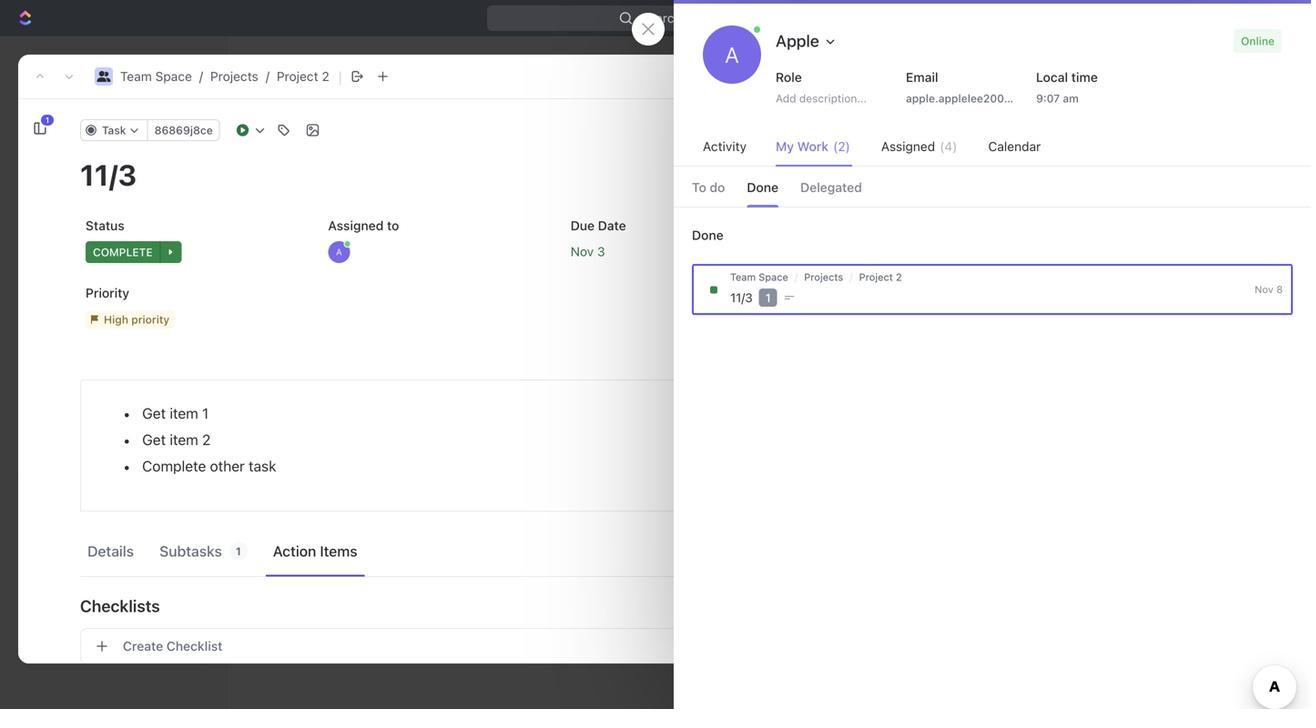 Task type: vqa. For each thing, say whether or not it's contained in the screenshot.
tree within Sidebar navigation
no



Task type: describe. For each thing, give the bounding box(es) containing it.
receive
[[462, 491, 502, 504]]

11/3
[[731, 291, 753, 305]]

to
[[692, 180, 707, 195]]

to inside 'button'
[[82, 620, 94, 635]]

1 right 'subtasks'
[[236, 545, 241, 558]]

local time 9:07 am
[[1037, 70, 1098, 105]]

center!
[[37, 586, 76, 599]]

cloud storage
[[36, 287, 121, 302]]

save
[[1141, 661, 1178, 681]]

go to app center
[[61, 620, 166, 635]]

created on nov 3
[[964, 70, 1054, 83]]

team for team space / projects / project 2
[[731, 271, 756, 283]]

from inside task sidebar content section
[[997, 200, 1021, 212]]

(2fa)
[[629, 374, 676, 396]]

changes
[[1182, 661, 1247, 681]]

available on business plans or higher element
[[462, 508, 516, 521]]

to right status
[[1038, 200, 1051, 212]]

1 vertical spatial projects link
[[805, 271, 844, 283]]

1 horizontal spatial done
[[747, 180, 779, 195]]

0 vertical spatial a
[[758, 408, 765, 423]]

authenticator
[[1044, 408, 1122, 423]]

0 horizontal spatial calendar
[[36, 322, 89, 337]]

tab list containing to do
[[674, 167, 1312, 207]]

role add description...
[[776, 70, 867, 105]]

via inside the text message (sms) receive a one-time passcode via sms each time you log in. business
[[616, 491, 631, 504]]

cloud storage link
[[36, 279, 190, 310]]

of
[[77, 553, 88, 566]]

(sms)
[[557, 469, 598, 486]]

settings
[[295, 77, 366, 100]]

Enter New Password field
[[403, 295, 1275, 338]]

high priority
[[104, 313, 170, 326]]

team space / projects / project 2
[[731, 271, 902, 283]]

apps
[[116, 553, 142, 566]]

workspaces
[[36, 180, 108, 195]]

team for team space / projects / project 2 |
[[120, 69, 152, 84]]

action items button
[[266, 535, 365, 568]]

0 vertical spatial one-
[[833, 408, 860, 423]]

my for my work (2)
[[776, 139, 794, 154]]

keep
[[403, 408, 432, 423]]

checklists
[[80, 597, 160, 616]]

you
[[893, 200, 912, 212]]

time left you
[[689, 491, 711, 504]]

app.
[[1125, 408, 1151, 423]]

project for team space / projects / project 2
[[860, 271, 894, 283]]

a inside dropdown button
[[336, 247, 342, 257]]

nov 8
[[1255, 284, 1284, 296]]

8 for nov 8 at 8:59 am
[[1146, 200, 1153, 212]]

two-
[[403, 374, 446, 396]]

nov for nov 8
[[1255, 284, 1274, 296]]

log out
[[36, 393, 81, 408]]

delegated
[[801, 180, 863, 195]]

checklists button
[[80, 585, 793, 629]]

2 get from the top
[[142, 431, 166, 449]]

app inside find all of your apps and integrations in our new app center!
[[158, 570, 179, 582]]

to left at
[[1071, 200, 1082, 212]]

back
[[60, 77, 94, 92]]

1 horizontal spatial 3
[[1047, 70, 1054, 83]]

Enter Username text field
[[403, 142, 1275, 185]]

nov 3
[[571, 244, 605, 259]]

temporary
[[768, 408, 829, 423]]

3 inside dropdown button
[[598, 244, 605, 259]]

share
[[1072, 69, 1107, 84]]

priority
[[131, 313, 170, 326]]

checklist
[[167, 639, 223, 654]]

complete
[[142, 458, 206, 475]]

task sidebar navigation tab list
[[1246, 110, 1286, 246]]

search...
[[641, 10, 693, 26]]

account
[[465, 408, 513, 423]]

complete button
[[80, 236, 308, 269]]

keep your account secure by enabling 2fa via sms or using a temporary one-time passcode (totp) from an authenticator app.
[[403, 408, 1151, 423]]

online
[[1242, 35, 1275, 47]]

workspaces link
[[36, 172, 190, 203]]

done button
[[747, 169, 779, 207]]

2 for team space / projects / project 2 |
[[322, 69, 330, 84]]

create checklist
[[123, 639, 223, 654]]

1 horizontal spatial sms
[[677, 408, 704, 423]]

log
[[736, 491, 752, 504]]

sms inside the text message (sms) receive a one-time passcode via sms each time you log in. business
[[634, 491, 658, 504]]

share button
[[1061, 62, 1118, 91]]

8:59
[[1169, 200, 1193, 212]]

find
[[37, 553, 59, 566]]

details
[[87, 543, 134, 560]]

search... button
[[487, 5, 825, 31]]

out
[[62, 393, 81, 408]]

text message (sms) receive a one-time passcode via sms each time you log in. business
[[462, 469, 767, 519]]

86869j8ce button
[[147, 119, 220, 141]]

business
[[466, 509, 512, 519]]

subtasks
[[160, 543, 222, 560]]

team space / projects / project 2 |
[[120, 67, 342, 86]]

secure
[[516, 408, 556, 423]]

authentication
[[501, 374, 624, 396]]

priority
[[86, 286, 129, 301]]

other
[[210, 458, 245, 475]]

1 item from the top
[[170, 405, 198, 422]]

1 inside button
[[45, 116, 49, 124]]

at
[[1156, 200, 1166, 212]]

each
[[661, 491, 686, 504]]

to up a dropdown button
[[387, 218, 399, 233]]

work
[[798, 139, 829, 154]]

to do
[[692, 180, 725, 195]]

create
[[123, 639, 163, 654]]

time inside local time 9:07 am
[[1072, 70, 1098, 85]]

notifications
[[36, 216, 111, 231]]

1 button
[[26, 114, 55, 143]]

new
[[134, 570, 155, 582]]

to do button
[[692, 169, 725, 207]]

our
[[114, 570, 131, 582]]

0 horizontal spatial project 2 link
[[277, 69, 330, 84]]

1 horizontal spatial project 2 link
[[860, 271, 902, 283]]

0 horizontal spatial activity
[[703, 139, 747, 154]]

factor
[[446, 374, 497, 396]]

in.
[[755, 491, 767, 504]]

delegated button
[[801, 169, 863, 207]]



Task type: locate. For each thing, give the bounding box(es) containing it.
1 vertical spatial space
[[759, 271, 789, 283]]

one- down message in the left bottom of the page
[[514, 491, 538, 504]]

0 horizontal spatial your
[[91, 553, 113, 566]]

projects
[[210, 69, 259, 84], [805, 271, 844, 283]]

high priority button
[[80, 303, 308, 336]]

nov for nov 8 at 8:59 am
[[1122, 200, 1143, 212]]

Enter Email text field
[[403, 219, 1275, 261]]

0 vertical spatial project
[[277, 69, 319, 84]]

save changes button
[[1113, 651, 1275, 691]]

1 vertical spatial my
[[776, 139, 794, 154]]

user group image
[[97, 71, 111, 82]]

1 vertical spatial item
[[170, 431, 198, 449]]

log out link
[[36, 386, 190, 417]]

you
[[714, 491, 733, 504]]

1 vertical spatial your
[[91, 553, 113, 566]]

2 item from the top
[[170, 431, 198, 449]]

projects link up 86869j8ce
[[210, 69, 259, 84]]

activity inside task sidebar content section
[[878, 118, 941, 139]]

status
[[963, 200, 994, 212]]

2
[[322, 69, 330, 84], [896, 271, 902, 283], [202, 431, 211, 449]]

2 horizontal spatial a
[[725, 42, 739, 67]]

time down message in the left bottom of the page
[[538, 491, 561, 504]]

0 vertical spatial projects
[[210, 69, 259, 84]]

from right status
[[997, 200, 1021, 212]]

1 vertical spatial app
[[97, 620, 121, 635]]

project down enter email text box
[[860, 271, 894, 283]]

two-factor authentication (2fa)
[[403, 374, 676, 396]]

do right status
[[1054, 200, 1068, 212]]

apple button
[[769, 26, 845, 56], [769, 26, 845, 56]]

0 horizontal spatial projects
[[210, 69, 259, 84]]

in
[[102, 570, 111, 582]]

assigned for assigned to
[[328, 218, 384, 233]]

activity
[[878, 118, 941, 139], [703, 139, 747, 154]]

projects for team space / projects / project 2 |
[[210, 69, 259, 84]]

tab list
[[674, 167, 1312, 207]]

time right temporary
[[860, 408, 886, 423]]

team space link
[[120, 69, 192, 84], [731, 271, 789, 283]]

save changes
[[1141, 661, 1247, 681]]

0 vertical spatial from
[[997, 200, 1021, 212]]

my work (2)
[[776, 139, 851, 154]]

1 horizontal spatial passcode
[[889, 408, 946, 423]]

8 for nov 8
[[1277, 284, 1284, 296]]

0 vertical spatial projects link
[[210, 69, 259, 84]]

1 vertical spatial team
[[731, 271, 756, 283]]

1 horizontal spatial projects
[[805, 271, 844, 283]]

1 horizontal spatial do
[[1054, 200, 1068, 212]]

1 vertical spatial via
[[616, 491, 631, 504]]

space inside team space / projects / project 2 |
[[155, 69, 192, 84]]

space
[[155, 69, 192, 84], [759, 271, 789, 283]]

to right go
[[82, 620, 94, 635]]

one- inside the text message (sms) receive a one-time passcode via sms each time you log in. business
[[514, 491, 538, 504]]

text
[[462, 469, 490, 486]]

by
[[559, 408, 573, 423]]

a down assigned to
[[336, 247, 342, 257]]

do inside button
[[710, 180, 725, 195]]

your up the in
[[91, 553, 113, 566]]

your
[[436, 408, 462, 423], [91, 553, 113, 566]]

assigned up a dropdown button
[[328, 218, 384, 233]]

1 horizontal spatial projects link
[[805, 271, 844, 283]]

0 horizontal spatial project
[[277, 69, 319, 84]]

projects down enter email text box
[[805, 271, 844, 283]]

or
[[707, 408, 719, 423]]

my
[[264, 77, 291, 100], [776, 139, 794, 154]]

app down and
[[158, 570, 179, 582]]

am inside task sidebar content section
[[1196, 200, 1212, 212]]

sms left each
[[634, 491, 658, 504]]

1 vertical spatial one-
[[514, 491, 538, 504]]

project 2 link down enter email text box
[[860, 271, 902, 283]]

on
[[1008, 70, 1020, 83]]

3 up '9:07'
[[1047, 70, 1054, 83]]

go
[[61, 620, 78, 635]]

nov for nov 3
[[571, 244, 594, 259]]

1 horizontal spatial 2
[[322, 69, 330, 84]]

task sidebar content section
[[855, 99, 1238, 664]]

3 down due date
[[598, 244, 605, 259]]

nov 8 at 8:59 am
[[1122, 200, 1212, 212]]

projects for team space / projects / project 2
[[805, 271, 844, 283]]

team right the user group icon
[[120, 69, 152, 84]]

assigned to
[[328, 218, 399, 233]]

an
[[1026, 408, 1040, 423]]

a
[[725, 42, 739, 67], [281, 136, 311, 190], [336, 247, 342, 257]]

0 horizontal spatial passcode
[[564, 491, 613, 504]]

apple.applelee2001@gmail.com
[[906, 92, 1074, 105]]

add
[[776, 92, 797, 105]]

a inside the text message (sms) receive a one-time passcode via sms each time you log in. business
[[505, 491, 511, 504]]

0 vertical spatial 2
[[322, 69, 330, 84]]

do inside task sidebar content section
[[1054, 200, 1068, 212]]

0 horizontal spatial projects link
[[210, 69, 259, 84]]

1 horizontal spatial team
[[731, 271, 756, 283]]

0 vertical spatial done
[[747, 180, 779, 195]]

2 inside get item 1 get item 2 complete other task
[[202, 431, 211, 449]]

1 vertical spatial project 2 link
[[860, 271, 902, 283]]

1 get from the top
[[142, 405, 166, 422]]

integrations
[[37, 570, 99, 582]]

0 vertical spatial team space link
[[120, 69, 192, 84]]

1 horizontal spatial my
[[776, 139, 794, 154]]

app inside 'button'
[[97, 620, 121, 635]]

your inside find all of your apps and integrations in our new app center!
[[91, 553, 113, 566]]

0 vertical spatial your
[[436, 408, 462, 423]]

get item 1 get item 2 complete other task
[[142, 405, 276, 475]]

date
[[598, 218, 626, 233]]

0 vertical spatial app
[[158, 570, 179, 582]]

time right local on the top of the page
[[1072, 70, 1098, 85]]

0 vertical spatial 3
[[1047, 70, 1054, 83]]

passcode down the (sms)
[[564, 491, 613, 504]]

to
[[1038, 200, 1051, 212], [1071, 200, 1082, 212], [387, 218, 399, 233], [82, 620, 94, 635]]

1 vertical spatial 2
[[896, 271, 902, 283]]

0 horizontal spatial am
[[1063, 92, 1079, 105]]

1 horizontal spatial assigned
[[882, 139, 936, 154]]

calendar
[[989, 139, 1042, 154], [36, 322, 89, 337]]

2 inside team space / projects / project 2 |
[[322, 69, 330, 84]]

1 horizontal spatial space
[[759, 271, 789, 283]]

activity up to do
[[703, 139, 747, 154]]

nov 3 button
[[565, 236, 793, 269]]

0 vertical spatial my
[[264, 77, 291, 100]]

1 vertical spatial get
[[142, 431, 166, 449]]

color
[[446, 632, 489, 655]]

do for to do
[[1054, 200, 1068, 212]]

projects link
[[210, 69, 259, 84], [805, 271, 844, 283]]

2 up other
[[202, 431, 211, 449]]

project left "|" on the top left
[[277, 69, 319, 84]]

projects inside team space / projects / project 2 |
[[210, 69, 259, 84]]

0 horizontal spatial team
[[120, 69, 152, 84]]

0 vertical spatial am
[[1063, 92, 1079, 105]]

sms left or
[[677, 408, 704, 423]]

passcode left (totp) in the right of the page
[[889, 408, 946, 423]]

theme
[[493, 632, 548, 655]]

changed status from
[[912, 200, 1024, 212]]

86869j8ce
[[154, 124, 213, 137]]

from
[[997, 200, 1021, 212], [995, 408, 1022, 423]]

one- right temporary
[[833, 408, 860, 423]]

email
[[906, 70, 939, 85]]

assigned
[[882, 139, 936, 154], [328, 218, 384, 233]]

projects up 86869j8ce
[[210, 69, 259, 84]]

my for my settings
[[264, 77, 291, 100]]

role
[[776, 70, 802, 85]]

team up 11/3
[[731, 271, 756, 283]]

space for team space / projects / project 2 |
[[155, 69, 192, 84]]

1 vertical spatial assigned
[[328, 218, 384, 233]]

8 inside task sidebar content section
[[1146, 200, 1153, 212]]

1 up complete
[[202, 405, 209, 422]]

passcode inside the text message (sms) receive a one-time passcode via sms each time you log in. business
[[564, 491, 613, 504]]

am inside local time 9:07 am
[[1063, 92, 1079, 105]]

your
[[403, 632, 441, 655]]

task
[[102, 124, 126, 137]]

action items
[[273, 543, 358, 560]]

0 horizontal spatial via
[[616, 491, 631, 504]]

back link
[[36, 73, 108, 97]]

space for team space / projects / project 2
[[759, 271, 789, 283]]

1 vertical spatial 3
[[598, 244, 605, 259]]

add description... button
[[769, 87, 889, 109]]

a right using
[[758, 408, 765, 423]]

to do
[[1035, 200, 1071, 212]]

action
[[273, 543, 316, 560]]

projects link down enter email text box
[[805, 271, 844, 283]]

1 vertical spatial sms
[[634, 491, 658, 504]]

1 vertical spatial 8
[[1277, 284, 1284, 296]]

0 vertical spatial sms
[[677, 408, 704, 423]]

1 right 11/3
[[766, 291, 771, 305]]

1 horizontal spatial one-
[[833, 408, 860, 423]]

3
[[1047, 70, 1054, 83], [598, 244, 605, 259]]

2 vertical spatial 2
[[202, 431, 211, 449]]

1 horizontal spatial calendar
[[989, 139, 1042, 154]]

via left each
[[616, 491, 631, 504]]

1 horizontal spatial app
[[158, 570, 179, 582]]

1 horizontal spatial 8
[[1277, 284, 1284, 296]]

project
[[277, 69, 319, 84], [860, 271, 894, 283]]

0 horizontal spatial assigned
[[328, 218, 384, 233]]

|
[[339, 67, 342, 86]]

1 vertical spatial team space link
[[731, 271, 789, 283]]

1 horizontal spatial activity
[[878, 118, 941, 139]]

am right '9:07'
[[1063, 92, 1079, 105]]

app down checklists
[[97, 620, 121, 635]]

project inside team space / projects / project 2 |
[[277, 69, 319, 84]]

2 horizontal spatial 2
[[896, 271, 902, 283]]

your right keep
[[436, 408, 462, 423]]

apple
[[776, 31, 820, 51]]

a left apple
[[725, 42, 739, 67]]

2 down enter email text box
[[896, 271, 902, 283]]

a down message in the left bottom of the page
[[505, 491, 511, 504]]

1 horizontal spatial am
[[1196, 200, 1212, 212]]

0 horizontal spatial team space link
[[120, 69, 192, 84]]

1 horizontal spatial project
[[860, 271, 894, 283]]

0 horizontal spatial a
[[281, 136, 311, 190]]

team space link right the user group icon
[[120, 69, 192, 84]]

0 horizontal spatial a
[[505, 491, 511, 504]]

0 vertical spatial calendar
[[989, 139, 1042, 154]]

assigned left (4)
[[882, 139, 936, 154]]

high
[[104, 313, 128, 326]]

space up 86869j8ce
[[155, 69, 192, 84]]

space down enter email text box
[[759, 271, 789, 283]]

0 vertical spatial via
[[657, 408, 673, 423]]

changed
[[915, 200, 960, 212]]

0 vertical spatial assigned
[[882, 139, 936, 154]]

0 vertical spatial passcode
[[889, 408, 946, 423]]

1 horizontal spatial your
[[436, 408, 462, 423]]

do
[[710, 180, 725, 195], [1054, 200, 1068, 212]]

0 horizontal spatial one-
[[514, 491, 538, 504]]

team space link up 11/3
[[731, 271, 789, 283]]

calendar down cloud
[[36, 322, 89, 337]]

complete
[[93, 246, 153, 259]]

activity down email on the right top
[[878, 118, 941, 139]]

1 vertical spatial a
[[281, 136, 311, 190]]

1 horizontal spatial via
[[657, 408, 673, 423]]

and
[[145, 553, 164, 566]]

nov inside dropdown button
[[571, 244, 594, 259]]

using
[[723, 408, 755, 423]]

1 down back link
[[45, 116, 49, 124]]

(2)
[[834, 139, 851, 154]]

1 vertical spatial do
[[1054, 200, 1068, 212]]

1 vertical spatial done
[[692, 228, 724, 243]]

do for to do
[[710, 180, 725, 195]]

nov inside task sidebar content section
[[1122, 200, 1143, 212]]

0 vertical spatial project 2 link
[[277, 69, 330, 84]]

my left settings
[[264, 77, 291, 100]]

Edit task name text field
[[80, 158, 793, 192]]

my left work
[[776, 139, 794, 154]]

do right to
[[710, 180, 725, 195]]

(totp)
[[949, 408, 992, 423]]

team inside team space / projects / project 2 |
[[120, 69, 152, 84]]

0 horizontal spatial 2
[[202, 431, 211, 449]]

2 vertical spatial a
[[336, 247, 342, 257]]

1 vertical spatial calendar
[[36, 322, 89, 337]]

all
[[62, 553, 74, 566]]

0 vertical spatial do
[[710, 180, 725, 195]]

local
[[1037, 70, 1069, 85]]

from left the an
[[995, 408, 1022, 423]]

0 horizontal spatial app
[[97, 620, 121, 635]]

create checklist button
[[80, 629, 793, 665]]

project for team space / projects / project 2 |
[[277, 69, 319, 84]]

1 vertical spatial project
[[860, 271, 894, 283]]

2 left "|" on the top left
[[322, 69, 330, 84]]

1 vertical spatial from
[[995, 408, 1022, 423]]

0 horizontal spatial sms
[[634, 491, 658, 504]]

0 vertical spatial get
[[142, 405, 166, 422]]

1 horizontal spatial a
[[758, 408, 765, 423]]

0 horizontal spatial my
[[264, 77, 291, 100]]

0 horizontal spatial done
[[692, 228, 724, 243]]

0 vertical spatial a
[[725, 42, 739, 67]]

assigned for assigned (4)
[[882, 139, 936, 154]]

via
[[657, 408, 673, 423], [616, 491, 631, 504]]

0 horizontal spatial do
[[710, 180, 725, 195]]

0 horizontal spatial 3
[[598, 244, 605, 259]]

created
[[964, 70, 1005, 83]]

email apple.applelee2001@gmail.com
[[906, 70, 1074, 105]]

1 vertical spatial am
[[1196, 200, 1212, 212]]

my settings
[[264, 77, 366, 100]]

0 vertical spatial space
[[155, 69, 192, 84]]

2 for team space / projects / project 2
[[896, 271, 902, 283]]

1 horizontal spatial team space link
[[731, 271, 789, 283]]

calendar down apple.applelee2001@gmail.com
[[989, 139, 1042, 154]]

done right to do
[[747, 180, 779, 195]]

project 2 link left "|" on the top left
[[277, 69, 330, 84]]

1 vertical spatial passcode
[[564, 491, 613, 504]]

a down my settings
[[281, 136, 311, 190]]

task button
[[80, 119, 148, 141]]

via right 2fa
[[657, 408, 673, 423]]

1 inside get item 1 get item 2 complete other task
[[202, 405, 209, 422]]

0 horizontal spatial space
[[155, 69, 192, 84]]

done down 'to do' button
[[692, 228, 724, 243]]

am right the 8:59
[[1196, 200, 1212, 212]]

1 vertical spatial a
[[505, 491, 511, 504]]

description...
[[800, 92, 867, 105]]



